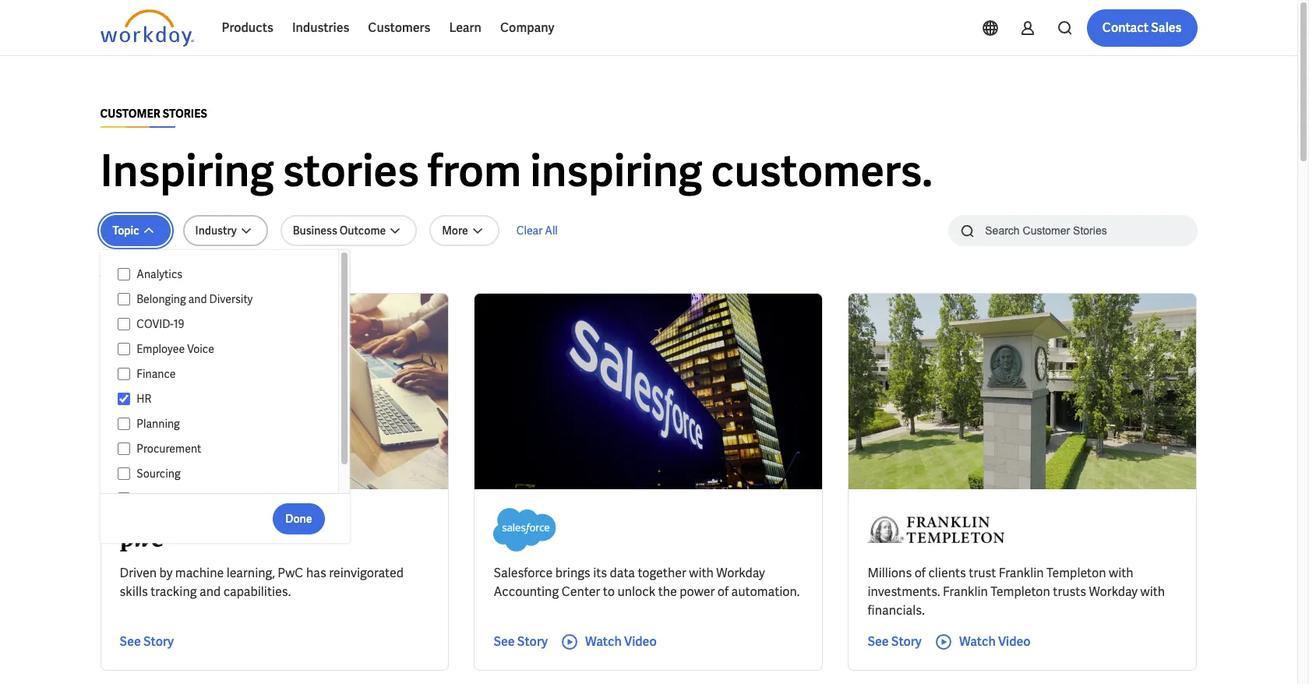 Task type: locate. For each thing, give the bounding box(es) containing it.
2 video from the left
[[998, 634, 1031, 650]]

clear all button
[[512, 215, 563, 246]]

1 horizontal spatial watch
[[959, 634, 996, 650]]

0 horizontal spatial video
[[624, 634, 657, 650]]

see down accounting
[[494, 634, 515, 650]]

2 horizontal spatial see
[[868, 634, 889, 650]]

1 horizontal spatial video
[[998, 634, 1031, 650]]

1 story from the left
[[143, 634, 174, 650]]

of up investments.
[[915, 565, 926, 581]]

0 horizontal spatial see
[[120, 634, 141, 650]]

of inside millions of clients trust franklin templeton with investments. franklin templeton trusts workday with financials.
[[915, 565, 926, 581]]

of right power
[[718, 584, 729, 600]]

templeton down trust
[[991, 584, 1051, 600]]

investments.
[[868, 584, 941, 600]]

watch video down to
[[585, 634, 657, 650]]

story down financials.
[[892, 634, 922, 650]]

technology
[[137, 492, 193, 506]]

see story link
[[120, 633, 174, 652], [494, 633, 548, 652], [868, 633, 922, 652]]

workday right "trusts"
[[1089, 584, 1138, 600]]

has
[[306, 565, 326, 581]]

franklin right trust
[[999, 565, 1044, 581]]

1 horizontal spatial story
[[517, 634, 548, 650]]

and
[[188, 292, 207, 306], [200, 584, 221, 600]]

story down accounting
[[517, 634, 548, 650]]

1 horizontal spatial watch video
[[959, 634, 1031, 650]]

1 horizontal spatial see story
[[494, 634, 548, 650]]

2 horizontal spatial see story link
[[868, 633, 922, 652]]

customers.
[[711, 143, 933, 200]]

from
[[428, 143, 522, 200]]

covid-19
[[137, 317, 184, 331]]

watch video link
[[560, 633, 657, 652], [934, 633, 1031, 652]]

1 see from the left
[[120, 634, 141, 650]]

video
[[624, 634, 657, 650], [998, 634, 1031, 650]]

industry
[[195, 224, 237, 238]]

see down financials.
[[868, 634, 889, 650]]

3 see story from the left
[[868, 634, 922, 650]]

2 horizontal spatial story
[[892, 634, 922, 650]]

0 horizontal spatial watch
[[585, 634, 622, 650]]

1 watch video link from the left
[[560, 633, 657, 652]]

watch
[[585, 634, 622, 650], [959, 634, 996, 650]]

center
[[562, 584, 601, 600]]

see down skills
[[120, 634, 141, 650]]

watch video down millions of clients trust franklin templeton with investments. franklin templeton trusts workday with financials.
[[959, 634, 1031, 650]]

results
[[120, 267, 157, 281]]

2 see story from the left
[[494, 634, 548, 650]]

watch video link for franklin
[[934, 633, 1031, 652]]

clear all
[[517, 224, 558, 238]]

clients
[[929, 565, 966, 581]]

0 horizontal spatial franklin
[[943, 584, 988, 600]]

0 horizontal spatial watch video link
[[560, 633, 657, 652]]

2 watch from the left
[[959, 634, 996, 650]]

see story link down financials.
[[868, 633, 922, 652]]

its
[[593, 565, 607, 581]]

covid-
[[137, 317, 174, 331]]

reinvigorated
[[329, 565, 404, 581]]

3 see from the left
[[868, 634, 889, 650]]

watch down to
[[585, 634, 622, 650]]

business outcome
[[293, 224, 386, 238]]

see story link for salesforce brings its data together with workday accounting center to unlock the power of automation.
[[494, 633, 548, 652]]

video down millions of clients trust franklin templeton with investments. franklin templeton trusts workday with financials.
[[998, 634, 1031, 650]]

1 horizontal spatial of
[[915, 565, 926, 581]]

1 vertical spatial templeton
[[991, 584, 1051, 600]]

finance link
[[130, 365, 323, 383]]

watch video link for center
[[560, 633, 657, 652]]

video down unlock in the bottom of the page
[[624, 634, 657, 650]]

1 watch video from the left
[[585, 634, 657, 650]]

1 video from the left
[[624, 634, 657, 650]]

trust
[[969, 565, 996, 581]]

employee
[[137, 342, 185, 356]]

belonging and diversity
[[137, 292, 253, 306]]

and down machine
[[200, 584, 221, 600]]

hr
[[137, 392, 151, 406]]

watch video link down to
[[560, 633, 657, 652]]

0 horizontal spatial with
[[689, 565, 714, 581]]

and left diversity at the left top of page
[[188, 292, 207, 306]]

contact
[[1103, 19, 1149, 36]]

1 horizontal spatial watch video link
[[934, 633, 1031, 652]]

0 horizontal spatial of
[[718, 584, 729, 600]]

of
[[915, 565, 926, 581], [718, 584, 729, 600]]

1 vertical spatial workday
[[1089, 584, 1138, 600]]

inspiring
[[100, 143, 274, 200]]

stories
[[283, 143, 419, 200]]

more button
[[430, 215, 499, 246]]

see story down accounting
[[494, 634, 548, 650]]

1 watch from the left
[[585, 634, 622, 650]]

company button
[[491, 9, 564, 47]]

workday inside salesforce brings its data together with workday accounting center to unlock the power of automation.
[[717, 565, 765, 581]]

see story down skills
[[120, 634, 174, 650]]

products button
[[212, 9, 283, 47]]

2 story from the left
[[517, 634, 548, 650]]

workday up automation.
[[717, 565, 765, 581]]

with
[[689, 565, 714, 581], [1109, 565, 1134, 581], [1141, 584, 1165, 600]]

2 watch video link from the left
[[934, 633, 1031, 652]]

franklin down trust
[[943, 584, 988, 600]]

0 horizontal spatial see story link
[[120, 633, 174, 652]]

watch video
[[585, 634, 657, 650], [959, 634, 1031, 650]]

None checkbox
[[117, 267, 130, 281], [117, 342, 130, 356], [117, 442, 130, 456], [117, 492, 130, 506], [117, 267, 130, 281], [117, 342, 130, 356], [117, 442, 130, 456], [117, 492, 130, 506]]

power
[[680, 584, 715, 600]]

1 vertical spatial of
[[718, 584, 729, 600]]

watch video link down millions of clients trust franklin templeton with investments. franklin templeton trusts workday with financials.
[[934, 633, 1031, 652]]

capabilities.
[[223, 584, 291, 600]]

belonging and diversity link
[[130, 290, 323, 309]]

technology link
[[130, 490, 323, 508]]

3 story from the left
[[892, 634, 922, 650]]

see story link for millions of clients trust franklin templeton with investments. franklin templeton trusts workday with financials.
[[868, 633, 922, 652]]

with inside salesforce brings its data together with workday accounting center to unlock the power of automation.
[[689, 565, 714, 581]]

see story link down accounting
[[494, 633, 548, 652]]

2 horizontal spatial see story
[[868, 634, 922, 650]]

see story
[[120, 634, 174, 650], [494, 634, 548, 650], [868, 634, 922, 650]]

1 vertical spatial and
[[200, 584, 221, 600]]

0 horizontal spatial story
[[143, 634, 174, 650]]

templeton up "trusts"
[[1047, 565, 1107, 581]]

workday
[[717, 565, 765, 581], [1089, 584, 1138, 600]]

see
[[120, 634, 141, 650], [494, 634, 515, 650], [868, 634, 889, 650]]

driven by machine learning, pwc has reinvigorated skills tracking and capabilities.
[[120, 565, 404, 600]]

0 horizontal spatial workday
[[717, 565, 765, 581]]

learning,
[[227, 565, 275, 581]]

0 vertical spatial workday
[[717, 565, 765, 581]]

of inside salesforce brings its data together with workday accounting center to unlock the power of automation.
[[718, 584, 729, 600]]

inspiring
[[530, 143, 703, 200]]

None checkbox
[[117, 292, 130, 306], [117, 317, 130, 331], [117, 367, 130, 381], [117, 392, 130, 406], [117, 417, 130, 431], [117, 467, 130, 481], [117, 292, 130, 306], [117, 317, 130, 331], [117, 367, 130, 381], [117, 392, 130, 406], [117, 417, 130, 431], [117, 467, 130, 481]]

see story link down skills
[[120, 633, 174, 652]]

0 horizontal spatial see story
[[120, 634, 174, 650]]

1 horizontal spatial workday
[[1089, 584, 1138, 600]]

millions of clients trust franklin templeton with investments. franklin templeton trusts workday with financials.
[[868, 565, 1165, 619]]

0 horizontal spatial watch video
[[585, 634, 657, 650]]

sourcing link
[[130, 465, 323, 483]]

402
[[100, 267, 118, 281]]

products
[[222, 19, 273, 36]]

19
[[174, 317, 184, 331]]

2 see from the left
[[494, 634, 515, 650]]

by
[[159, 565, 173, 581]]

2 watch video from the left
[[959, 634, 1031, 650]]

0 vertical spatial of
[[915, 565, 926, 581]]

1 horizontal spatial franklin
[[999, 565, 1044, 581]]

1 horizontal spatial see
[[494, 634, 515, 650]]

see story down financials.
[[868, 634, 922, 650]]

0 vertical spatial and
[[188, 292, 207, 306]]

together
[[638, 565, 687, 581]]

outcome
[[340, 224, 386, 238]]

watch down millions of clients trust franklin templeton with investments. franklin templeton trusts workday with financials.
[[959, 634, 996, 650]]

planning
[[137, 417, 180, 431]]

unlock
[[618, 584, 656, 600]]

machine
[[175, 565, 224, 581]]

finance
[[137, 367, 176, 381]]

0 vertical spatial franklin
[[999, 565, 1044, 581]]

1 horizontal spatial see story link
[[494, 633, 548, 652]]

story down tracking
[[143, 634, 174, 650]]

brings
[[556, 565, 591, 581]]

automation.
[[732, 584, 800, 600]]

video for templeton
[[998, 634, 1031, 650]]

workday inside millions of clients trust franklin templeton with investments. franklin templeton trusts workday with financials.
[[1089, 584, 1138, 600]]

3 see story link from the left
[[868, 633, 922, 652]]

2 see story link from the left
[[494, 633, 548, 652]]

covid-19 link
[[130, 315, 323, 334]]



Task type: vqa. For each thing, say whether or not it's contained in the screenshot.
ROI
no



Task type: describe. For each thing, give the bounding box(es) containing it.
the
[[658, 584, 677, 600]]

employee voice
[[137, 342, 214, 356]]

salesforce.com image
[[494, 508, 556, 552]]

trusts
[[1053, 584, 1087, 600]]

industries
[[292, 19, 349, 36]]

inspiring stories from inspiring customers.
[[100, 143, 933, 200]]

pricewaterhousecoopers global licensing services corporation (pwc) image
[[120, 508, 177, 552]]

contact sales
[[1103, 19, 1182, 36]]

hr link
[[130, 390, 323, 408]]

financials.
[[868, 603, 925, 619]]

go to the homepage image
[[100, 9, 194, 47]]

sales
[[1151, 19, 1182, 36]]

employee voice link
[[130, 340, 323, 359]]

planning link
[[130, 415, 323, 433]]

story for salesforce brings its data together with workday accounting center to unlock the power of automation.
[[517, 634, 548, 650]]

procurement link
[[130, 440, 323, 458]]

done
[[286, 512, 312, 526]]

watch for franklin
[[959, 634, 996, 650]]

accounting
[[494, 584, 559, 600]]

industries button
[[283, 9, 359, 47]]

0 vertical spatial templeton
[[1047, 565, 1107, 581]]

Search Customer Stories text field
[[976, 217, 1167, 244]]

1 vertical spatial franklin
[[943, 584, 988, 600]]

company
[[500, 19, 555, 36]]

watch video for templeton
[[959, 634, 1031, 650]]

analytics
[[137, 267, 183, 281]]

all
[[545, 224, 558, 238]]

business
[[293, 224, 337, 238]]

to
[[603, 584, 615, 600]]

salesforce
[[494, 565, 553, 581]]

see for salesforce brings its data together with workday accounting center to unlock the power of automation.
[[494, 634, 515, 650]]

topic button
[[100, 215, 170, 246]]

learn
[[449, 19, 482, 36]]

topic
[[113, 224, 139, 238]]

story for millions of clients trust franklin templeton with investments. franklin templeton trusts workday with financials.
[[892, 634, 922, 650]]

franklin templeton companies, llc image
[[868, 508, 1005, 552]]

customers button
[[359, 9, 440, 47]]

watch for center
[[585, 634, 622, 650]]

contact sales link
[[1087, 9, 1198, 47]]

diversity
[[209, 292, 253, 306]]

1 see story from the left
[[120, 634, 174, 650]]

sourcing
[[137, 467, 181, 481]]

business outcome button
[[280, 215, 417, 246]]

and inside driven by machine learning, pwc has reinvigorated skills tracking and capabilities.
[[200, 584, 221, 600]]

pwc
[[278, 565, 304, 581]]

skills
[[120, 584, 148, 600]]

voice
[[187, 342, 214, 356]]

industry button
[[183, 215, 268, 246]]

done button
[[273, 503, 325, 534]]

procurement
[[137, 442, 201, 456]]

tracking
[[151, 584, 197, 600]]

2 horizontal spatial with
[[1141, 584, 1165, 600]]

data
[[610, 565, 635, 581]]

belonging
[[137, 292, 186, 306]]

analytics link
[[130, 265, 323, 284]]

see story for millions of clients trust franklin templeton with investments. franklin templeton trusts workday with financials.
[[868, 634, 922, 650]]

1 horizontal spatial with
[[1109, 565, 1134, 581]]

customer stories
[[100, 107, 207, 121]]

video for to
[[624, 634, 657, 650]]

salesforce brings its data together with workday accounting center to unlock the power of automation.
[[494, 565, 800, 600]]

402 results
[[100, 267, 157, 281]]

driven
[[120, 565, 157, 581]]

see for millions of clients trust franklin templeton with investments. franklin templeton trusts workday with financials.
[[868, 634, 889, 650]]

customers
[[368, 19, 431, 36]]

customer
[[100, 107, 160, 121]]

more
[[442, 224, 468, 238]]

clear
[[517, 224, 543, 238]]

watch video for to
[[585, 634, 657, 650]]

see story for salesforce brings its data together with workday accounting center to unlock the power of automation.
[[494, 634, 548, 650]]

millions
[[868, 565, 912, 581]]

learn button
[[440, 9, 491, 47]]

stories
[[163, 107, 207, 121]]

1 see story link from the left
[[120, 633, 174, 652]]



